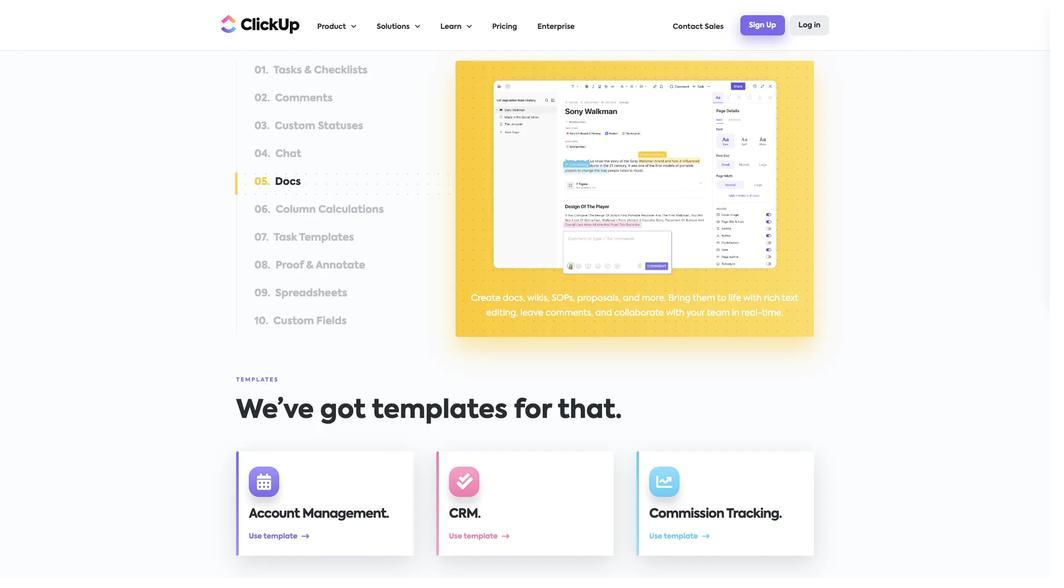Task type: vqa. For each thing, say whether or not it's contained in the screenshot.
Organize work your way.
no



Task type: describe. For each thing, give the bounding box(es) containing it.
log in
[[799, 22, 821, 29]]

got
[[320, 398, 366, 424]]

docs
[[275, 177, 301, 187]]

enterprise
[[538, 23, 575, 30]]

0 vertical spatial and
[[623, 294, 640, 303]]

chat
[[275, 149, 302, 160]]

10. custom fields
[[255, 317, 347, 327]]

tasks
[[274, 66, 302, 76]]

that.
[[558, 398, 622, 424]]

07. task templates
[[255, 233, 354, 243]]

collaborate
[[615, 309, 664, 318]]

calculations
[[318, 205, 384, 215]]

task
[[274, 233, 297, 243]]

contact sales link
[[673, 1, 724, 50]]

02.
[[255, 94, 270, 104]]

01. tasks & checklists
[[255, 66, 368, 76]]

templates
[[372, 398, 508, 424]]

learn
[[441, 23, 462, 30]]

template for commission tracking.
[[664, 533, 698, 540]]

column
[[276, 205, 316, 215]]

fields
[[317, 317, 347, 327]]

09.
[[255, 289, 270, 299]]

log in link
[[790, 15, 830, 35]]

05. docs
[[255, 177, 301, 187]]

create
[[471, 294, 501, 303]]

10.
[[255, 317, 268, 327]]

template for account management.
[[264, 533, 298, 540]]

commission tracking.
[[650, 508, 782, 521]]

account management.
[[249, 508, 389, 521]]

04.
[[255, 149, 270, 160]]

we've got templates for that.
[[236, 398, 622, 424]]

proof
[[276, 261, 304, 271]]

enterprise link
[[538, 1, 575, 50]]

in inside the create docs, wikis, sops, proposals, and more. bring them to life with rich text editing, leave comments, and collaborate with your team in real-time.
[[732, 309, 740, 318]]

06.
[[255, 205, 271, 215]]

use template for account management.
[[249, 533, 298, 540]]

rich
[[764, 294, 780, 303]]

product
[[317, 23, 346, 30]]

08. proof & annotate
[[255, 261, 366, 271]]

log
[[799, 22, 813, 29]]

0 vertical spatial with
[[744, 294, 762, 303]]

pricing link
[[492, 1, 517, 50]]

comments
[[275, 94, 333, 104]]

use template for commission tracking.
[[650, 533, 698, 540]]

1 vertical spatial and
[[596, 309, 612, 318]]

team
[[707, 309, 730, 318]]

1 horizontal spatial templates
[[299, 233, 354, 243]]

contact sales
[[673, 23, 724, 30]]

contact
[[673, 23, 703, 30]]

07.
[[255, 233, 269, 243]]

proposals,
[[577, 294, 621, 303]]

use template link for commission tracking.
[[650, 533, 710, 540]]

06. column calculations
[[255, 205, 384, 215]]

create docs, wikis, sops, proposals, and more. bring them to life with rich text editing, leave comments, and collaborate with your team in real-time.
[[471, 294, 799, 318]]

features
[[236, 32, 273, 37]]

them
[[693, 294, 716, 303]]

custom for custom fields
[[273, 317, 314, 327]]

learn button
[[441, 1, 472, 50]]

account
[[249, 508, 300, 521]]

0 horizontal spatial templates
[[236, 378, 279, 383]]

your
[[687, 309, 705, 318]]

docs image
[[489, 76, 781, 279]]

sign up
[[749, 22, 777, 29]]



Task type: locate. For each thing, give the bounding box(es) containing it.
custom down 02. comments
[[275, 121, 315, 132]]

use down account at left
[[249, 533, 262, 540]]

use for commission tracking.
[[650, 533, 663, 540]]

0 horizontal spatial use template link
[[249, 533, 310, 540]]

template down "commission"
[[664, 533, 698, 540]]

list containing product
[[317, 1, 673, 50]]

product button
[[317, 1, 357, 50]]

1 use from the left
[[249, 533, 262, 540]]

1 vertical spatial custom
[[273, 317, 314, 327]]

0 vertical spatial custom
[[275, 121, 315, 132]]

tracking.
[[727, 508, 782, 521]]

custom down 09. spreadsheets
[[273, 317, 314, 327]]

real-
[[742, 309, 762, 318]]

1 horizontal spatial in
[[814, 22, 821, 29]]

in inside log in link
[[814, 22, 821, 29]]

3 use template from the left
[[650, 533, 698, 540]]

1 use template from the left
[[249, 533, 298, 540]]

commission
[[650, 508, 724, 521]]

and down proposals,
[[596, 309, 612, 318]]

sign
[[749, 22, 765, 29]]

list
[[317, 1, 673, 50]]

02. comments
[[255, 94, 333, 104]]

2 use from the left
[[449, 533, 462, 540]]

templates up we've
[[236, 378, 279, 383]]

03. custom statuses
[[255, 121, 363, 132]]

use template link down crm.
[[449, 533, 510, 540]]

1 vertical spatial &
[[306, 261, 314, 271]]

1 horizontal spatial use
[[449, 533, 462, 540]]

wikis,
[[528, 294, 550, 303]]

use template
[[249, 533, 298, 540], [449, 533, 498, 540], [650, 533, 698, 540]]

1 horizontal spatial use template link
[[449, 533, 510, 540]]

sops,
[[552, 294, 575, 303]]

and up collaborate
[[623, 294, 640, 303]]

0 horizontal spatial in
[[732, 309, 740, 318]]

annotate
[[316, 261, 366, 271]]

editing,
[[486, 309, 518, 318]]

1 horizontal spatial and
[[623, 294, 640, 303]]

2 use template from the left
[[449, 533, 498, 540]]

use template link
[[249, 533, 310, 540], [449, 533, 510, 540], [650, 533, 710, 540]]

03.
[[255, 121, 270, 132]]

custom for custom statuses
[[275, 121, 315, 132]]

for
[[514, 398, 552, 424]]

use template down crm.
[[449, 533, 498, 540]]

08.
[[255, 261, 271, 271]]

2 horizontal spatial use template
[[650, 533, 698, 540]]

solutions
[[377, 23, 410, 30]]

use template for crm.
[[449, 533, 498, 540]]

crm.
[[449, 508, 481, 521]]

templates
[[299, 233, 354, 243], [236, 378, 279, 383]]

use template down account at left
[[249, 533, 298, 540]]

we've
[[236, 398, 314, 424]]

checklists
[[314, 66, 368, 76]]

life
[[729, 294, 742, 303]]

in down the life
[[732, 309, 740, 318]]

0 horizontal spatial use template
[[249, 533, 298, 540]]

text
[[782, 294, 799, 303]]

use template link down "commission"
[[650, 533, 710, 540]]

3 use template link from the left
[[650, 533, 710, 540]]

0 vertical spatial &
[[305, 66, 312, 76]]

more.
[[642, 294, 666, 303]]

in right log
[[814, 22, 821, 29]]

up
[[767, 22, 777, 29]]

spreadsheets
[[275, 289, 347, 299]]

solutions button
[[377, 1, 420, 50]]

templates down 06. column calculations
[[299, 233, 354, 243]]

& for annotate
[[306, 261, 314, 271]]

pricing
[[492, 23, 517, 30]]

with
[[744, 294, 762, 303], [666, 309, 685, 318]]

0 horizontal spatial template
[[264, 533, 298, 540]]

&
[[305, 66, 312, 76], [306, 261, 314, 271]]

2 horizontal spatial use template link
[[650, 533, 710, 540]]

main navigation element
[[317, 1, 830, 50]]

0 horizontal spatial and
[[596, 309, 612, 318]]

with up real-
[[744, 294, 762, 303]]

and
[[623, 294, 640, 303], [596, 309, 612, 318]]

use template down "commission"
[[650, 533, 698, 540]]

2 template from the left
[[464, 533, 498, 540]]

& for checklists
[[305, 66, 312, 76]]

1 horizontal spatial template
[[464, 533, 498, 540]]

04. chat
[[255, 149, 302, 160]]

01.
[[255, 66, 268, 76]]

docs,
[[503, 294, 526, 303]]

statuses
[[318, 121, 363, 132]]

1 vertical spatial in
[[732, 309, 740, 318]]

3 template from the left
[[664, 533, 698, 540]]

2 horizontal spatial use
[[650, 533, 663, 540]]

use template link for crm.
[[449, 533, 510, 540]]

2 horizontal spatial template
[[664, 533, 698, 540]]

1 horizontal spatial with
[[744, 294, 762, 303]]

0 horizontal spatial use
[[249, 533, 262, 540]]

3 use from the left
[[650, 533, 663, 540]]

09. spreadsheets
[[255, 289, 347, 299]]

2 use template link from the left
[[449, 533, 510, 540]]

use for crm.
[[449, 533, 462, 540]]

05.
[[255, 177, 270, 187]]

sign up button
[[741, 15, 785, 35]]

0 horizontal spatial with
[[666, 309, 685, 318]]

comments,
[[546, 309, 594, 318]]

bring
[[669, 294, 691, 303]]

sales
[[705, 23, 724, 30]]

template
[[264, 533, 298, 540], [464, 533, 498, 540], [664, 533, 698, 540]]

leave
[[521, 309, 544, 318]]

1 use template link from the left
[[249, 533, 310, 540]]

0 vertical spatial in
[[814, 22, 821, 29]]

management.
[[302, 508, 389, 521]]

0 vertical spatial templates
[[299, 233, 354, 243]]

time.
[[762, 309, 784, 318]]

& right proof
[[306, 261, 314, 271]]

1 horizontal spatial use template
[[449, 533, 498, 540]]

with down bring
[[666, 309, 685, 318]]

to
[[718, 294, 727, 303]]

use for account management.
[[249, 533, 262, 540]]

template for crm.
[[464, 533, 498, 540]]

& right tasks
[[305, 66, 312, 76]]

1 vertical spatial with
[[666, 309, 685, 318]]

template down crm.
[[464, 533, 498, 540]]

1 template from the left
[[264, 533, 298, 540]]

custom
[[275, 121, 315, 132], [273, 317, 314, 327]]

in
[[814, 22, 821, 29], [732, 309, 740, 318]]

use down "commission"
[[650, 533, 663, 540]]

template down account at left
[[264, 533, 298, 540]]

use template link for account management.
[[249, 533, 310, 540]]

use
[[249, 533, 262, 540], [449, 533, 462, 540], [650, 533, 663, 540]]

use template link down account at left
[[249, 533, 310, 540]]

1 vertical spatial templates
[[236, 378, 279, 383]]

use down crm.
[[449, 533, 462, 540]]



